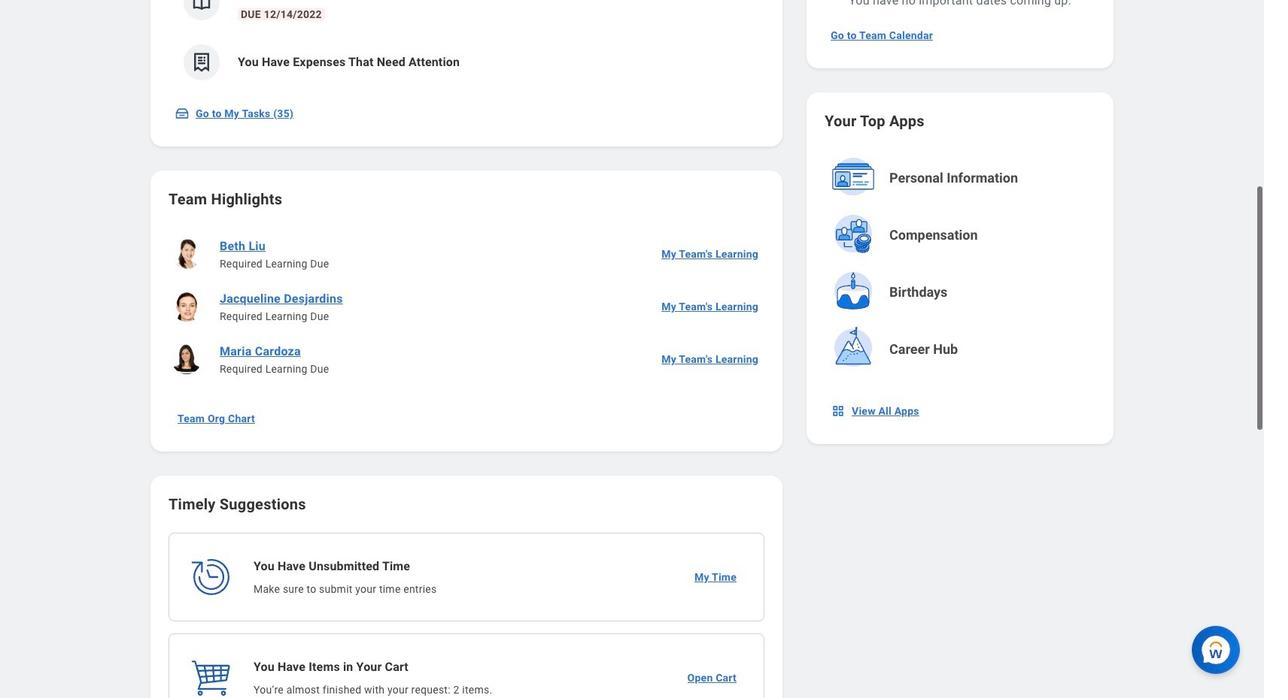 Task type: locate. For each thing, give the bounding box(es) containing it.
1 vertical spatial list
[[169, 228, 764, 386]]

list
[[169, 0, 764, 93], [169, 228, 764, 386]]

nbox image
[[831, 404, 846, 419]]

0 vertical spatial list
[[169, 0, 764, 93]]

book open image
[[190, 0, 213, 14]]

2 list from the top
[[169, 228, 764, 386]]

dashboard expenses image
[[190, 51, 213, 74]]



Task type: describe. For each thing, give the bounding box(es) containing it.
1 list from the top
[[169, 0, 764, 93]]

inbox image
[[175, 106, 190, 121]]



Task type: vqa. For each thing, say whether or not it's contained in the screenshot.
'Sandrine'
no



